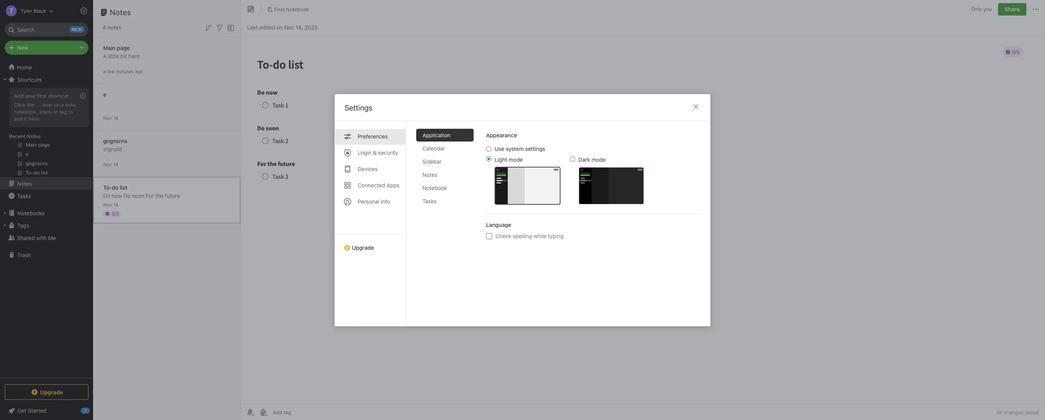 Task type: vqa. For each thing, say whether or not it's contained in the screenshot.
'Check spelling while typing'
yes



Task type: locate. For each thing, give the bounding box(es) containing it.
3 14 from the top
[[113, 202, 118, 208]]

click the ...
[[14, 102, 41, 108]]

dark mode
[[579, 156, 606, 163]]

2 do from the left
[[124, 192, 131, 199]]

do down to-
[[103, 192, 110, 199]]

first
[[37, 93, 47, 99]]

tasks
[[17, 193, 31, 199], [423, 198, 437, 204]]

notes inside "note list" element
[[110, 8, 131, 17]]

1 do from the left
[[103, 192, 110, 199]]

tasks up the notebooks
[[17, 193, 31, 199]]

first notebook button
[[265, 4, 312, 15]]

add
[[14, 116, 23, 122]]

2 vertical spatial nov 14
[[103, 202, 118, 208]]

0 vertical spatial on
[[277, 24, 283, 30]]

2 vertical spatial 14
[[113, 202, 118, 208]]

0 horizontal spatial a
[[61, 102, 64, 108]]

1 horizontal spatial tasks
[[423, 198, 437, 204]]

add your first shortcut
[[14, 93, 68, 99]]

notebook right first
[[286, 6, 309, 12]]

on inside icon on a note, notebook, stack or tag to add it here.
[[54, 102, 60, 108]]

1 nov 14 from the top
[[103, 115, 118, 121]]

application
[[423, 132, 451, 138]]

a up tag
[[61, 102, 64, 108]]

here
[[129, 53, 140, 59]]

2 14 from the top
[[113, 162, 118, 167]]

0 vertical spatial the
[[27, 102, 35, 108]]

tasks inside button
[[17, 193, 31, 199]]

spelling
[[513, 233, 532, 239]]

nov 14 up gngnsrns
[[103, 115, 118, 121]]

tasks tab
[[416, 195, 474, 207]]

mode down system
[[509, 156, 523, 163]]

upgrade button inside tab list
[[335, 233, 406, 254]]

14 down sfgnsfd
[[113, 162, 118, 167]]

notebook tab
[[416, 181, 474, 194]]

tasks down notebook tab
[[423, 198, 437, 204]]

to-
[[103, 184, 112, 191]]

1 horizontal spatial notebook
[[423, 185, 447, 191]]

notebook inside button
[[286, 6, 309, 12]]

add tag image
[[259, 408, 268, 417]]

0 horizontal spatial the
[[27, 102, 35, 108]]

expand note image
[[246, 5, 256, 14]]

Search text field
[[10, 23, 83, 36]]

notes right recent
[[27, 133, 41, 139]]

0 horizontal spatial upgrade
[[40, 389, 63, 396]]

a left few
[[103, 68, 106, 74]]

14 up 0/3
[[113, 202, 118, 208]]

0 horizontal spatial do
[[103, 192, 110, 199]]

apps
[[387, 182, 400, 188]]

14,
[[296, 24, 303, 30]]

the left ...
[[27, 102, 35, 108]]

notebook down notes tab in the left top of the page
[[423, 185, 447, 191]]

upgrade
[[352, 244, 374, 251], [40, 389, 63, 396]]

edited
[[259, 24, 275, 30]]

sidebar
[[423, 158, 442, 165]]

1 horizontal spatial on
[[277, 24, 283, 30]]

last edited on nov 14, 2023
[[247, 24, 318, 30]]

notebook
[[286, 6, 309, 12], [423, 185, 447, 191]]

1 horizontal spatial a
[[103, 68, 106, 74]]

0 horizontal spatial tasks
[[17, 193, 31, 199]]

main
[[103, 44, 116, 51]]

with
[[36, 235, 47, 241]]

do down list
[[124, 192, 131, 199]]

1 vertical spatial 14
[[113, 162, 118, 167]]

1 vertical spatial upgrade
[[40, 389, 63, 396]]

tree containing home
[[0, 61, 93, 378]]

0 vertical spatial a
[[103, 68, 106, 74]]

expand notebooks image
[[2, 210, 8, 216]]

nov left 14,
[[284, 24, 294, 30]]

tab list containing preferences
[[335, 121, 407, 326]]

recent notes
[[9, 133, 41, 139]]

2 mode from the left
[[592, 156, 606, 163]]

0 horizontal spatial tab list
[[335, 121, 407, 326]]

shared with me
[[17, 235, 56, 241]]

a
[[103, 68, 106, 74], [61, 102, 64, 108]]

new
[[17, 44, 28, 51]]

mode for dark mode
[[592, 156, 606, 163]]

0 horizontal spatial mode
[[509, 156, 523, 163]]

calendar
[[423, 145, 445, 152]]

tab list containing application
[[416, 129, 480, 326]]

1 horizontal spatial do
[[124, 192, 131, 199]]

1 vertical spatial a
[[61, 102, 64, 108]]

only you
[[972, 6, 992, 12]]

1 vertical spatial nov 14
[[103, 162, 118, 167]]

0 vertical spatial upgrade button
[[335, 233, 406, 254]]

1 mode from the left
[[509, 156, 523, 163]]

mode right dark
[[592, 156, 606, 163]]

upgrade inside tab list
[[352, 244, 374, 251]]

group
[[0, 86, 93, 180]]

now
[[112, 192, 122, 199]]

tree
[[0, 61, 93, 378]]

1 horizontal spatial tab list
[[416, 129, 480, 326]]

0 horizontal spatial notebook
[[286, 6, 309, 12]]

0 vertical spatial notebook
[[286, 6, 309, 12]]

future
[[165, 192, 180, 199]]

tasks inside tab
[[423, 198, 437, 204]]

do
[[103, 192, 110, 199], [124, 192, 131, 199]]

14
[[113, 115, 118, 121], [113, 162, 118, 167], [113, 202, 118, 208]]

0 vertical spatial upgrade
[[352, 244, 374, 251]]

1 horizontal spatial mode
[[592, 156, 606, 163]]

sfgnsfd
[[103, 146, 122, 152]]

notes up 'tasks' button
[[17, 180, 32, 187]]

0 horizontal spatial upgrade button
[[5, 385, 88, 400]]

settings
[[345, 103, 373, 112]]

on
[[277, 24, 283, 30], [54, 102, 60, 108]]

1 vertical spatial notebook
[[423, 185, 447, 191]]

1 horizontal spatial upgrade
[[352, 244, 374, 251]]

personal
[[358, 198, 379, 205]]

e
[[103, 91, 106, 98]]

do
[[112, 184, 118, 191]]

application tab
[[416, 129, 474, 141]]

shortcuts button
[[0, 73, 93, 86]]

Note Editor text field
[[241, 37, 1045, 404]]

to
[[68, 109, 73, 115]]

tab list for appearance
[[416, 129, 480, 326]]

note window element
[[241, 0, 1045, 420]]

1 horizontal spatial the
[[155, 192, 163, 199]]

0 horizontal spatial on
[[54, 102, 60, 108]]

trash
[[17, 252, 31, 258]]

last
[[247, 24, 258, 30]]

personal info
[[358, 198, 390, 205]]

0 vertical spatial 14
[[113, 115, 118, 121]]

tab list for application
[[335, 121, 407, 326]]

the right for
[[155, 192, 163, 199]]

recent
[[9, 133, 25, 139]]

nov up 0/3
[[103, 202, 112, 208]]

shared
[[17, 235, 35, 241]]

notes
[[110, 8, 131, 17], [27, 133, 41, 139], [423, 171, 437, 178], [17, 180, 32, 187]]

option group
[[486, 145, 645, 205]]

while
[[534, 233, 547, 239]]

add a reminder image
[[246, 408, 255, 417]]

ago
[[135, 68, 143, 74]]

typing
[[548, 233, 564, 239]]

0 vertical spatial nov 14
[[103, 115, 118, 121]]

1 horizontal spatial upgrade button
[[335, 233, 406, 254]]

tasks button
[[0, 190, 93, 202]]

the
[[27, 102, 35, 108], [155, 192, 163, 199]]

few
[[107, 68, 115, 74]]

me
[[48, 235, 56, 241]]

0/3
[[112, 211, 119, 217]]

1 vertical spatial the
[[155, 192, 163, 199]]

nov 14 up 0/3
[[103, 202, 118, 208]]

home link
[[0, 61, 93, 73]]

sidebar tab
[[416, 155, 474, 168]]

4
[[102, 24, 106, 31]]

nov
[[284, 24, 294, 30], [103, 115, 112, 121], [103, 162, 112, 167], [103, 202, 112, 208]]

on up or
[[54, 102, 60, 108]]

None search field
[[10, 23, 83, 36]]

tab list
[[335, 121, 407, 326], [416, 129, 480, 326]]

light
[[495, 156, 507, 163]]

14 up gngnsrns
[[113, 115, 118, 121]]

notes down sidebar
[[423, 171, 437, 178]]

nov 14
[[103, 115, 118, 121], [103, 162, 118, 167], [103, 202, 118, 208]]

1 vertical spatial on
[[54, 102, 60, 108]]

notes up notes
[[110, 8, 131, 17]]

mode
[[509, 156, 523, 163], [592, 156, 606, 163]]

first notebook
[[274, 6, 309, 12]]

nov 14 down sfgnsfd
[[103, 162, 118, 167]]

on right edited
[[277, 24, 283, 30]]

settings image
[[79, 6, 88, 16]]

notes inside group
[[27, 133, 41, 139]]

connected
[[358, 182, 385, 188]]



Task type: describe. For each thing, give the bounding box(es) containing it.
tags
[[17, 222, 29, 229]]

the inside the to-do list do now do soon for the future
[[155, 192, 163, 199]]

calendar tab
[[416, 142, 474, 155]]

tags button
[[0, 219, 93, 232]]

Dark mode radio
[[570, 156, 576, 162]]

notes
[[107, 24, 121, 31]]

list
[[120, 184, 128, 191]]

it
[[24, 116, 27, 122]]

group containing add your first shortcut
[[0, 86, 93, 180]]

use system settings
[[495, 145, 545, 152]]

first
[[274, 6, 285, 12]]

icon on a note, notebook, stack or tag to add it here.
[[14, 102, 77, 122]]

devices
[[358, 166, 378, 172]]

gngnsrns
[[103, 138, 127, 144]]

login
[[358, 149, 372, 156]]

or
[[53, 109, 58, 115]]

click
[[14, 102, 26, 108]]

shared with me link
[[0, 232, 93, 244]]

add
[[14, 93, 24, 99]]

on inside note window element
[[277, 24, 283, 30]]

expand tags image
[[2, 222, 8, 229]]

info
[[381, 198, 390, 205]]

appearance
[[486, 132, 517, 138]]

Use system settings radio
[[486, 146, 492, 152]]

a inside icon on a note, notebook, stack or tag to add it here.
[[61, 102, 64, 108]]

notebooks link
[[0, 207, 93, 219]]

...
[[36, 102, 41, 108]]

bit
[[121, 53, 127, 59]]

shortcuts
[[17, 76, 42, 83]]

for
[[146, 192, 154, 199]]

2 nov 14 from the top
[[103, 162, 118, 167]]

Light mode radio
[[486, 156, 492, 162]]

only
[[972, 6, 982, 12]]

check spelling while typing
[[496, 233, 564, 239]]

login & security
[[358, 149, 398, 156]]

notes inside 'link'
[[17, 180, 32, 187]]

notes tab
[[416, 168, 474, 181]]

icon
[[42, 102, 52, 108]]

4 notes
[[102, 24, 121, 31]]

3 nov 14 from the top
[[103, 202, 118, 208]]

notes inside tab
[[423, 171, 437, 178]]

2023
[[304, 24, 318, 30]]

note,
[[65, 102, 77, 108]]

your
[[25, 93, 36, 99]]

option group containing use system settings
[[486, 145, 645, 205]]

minutes
[[116, 68, 134, 74]]

use
[[495, 145, 505, 152]]

soon
[[132, 192, 144, 199]]

1 14 from the top
[[113, 115, 118, 121]]

shortcut
[[48, 93, 68, 99]]

little
[[108, 53, 119, 59]]

nov down sfgnsfd
[[103, 162, 112, 167]]

settings
[[525, 145, 545, 152]]

all
[[997, 409, 1003, 416]]

preferences
[[358, 133, 388, 140]]

Check spelling while typing checkbox
[[486, 233, 492, 239]]

stack
[[39, 109, 52, 115]]

changes
[[1004, 409, 1024, 416]]

a few minutes ago
[[103, 68, 143, 74]]

new button
[[5, 41, 88, 55]]

the inside group
[[27, 102, 35, 108]]

nov down e
[[103, 115, 112, 121]]

&
[[373, 149, 377, 156]]

notebook inside tab
[[423, 185, 447, 191]]

you
[[984, 6, 992, 12]]

check
[[496, 233, 511, 239]]

close image
[[692, 102, 701, 111]]

page
[[117, 44, 130, 51]]

all changes saved
[[997, 409, 1039, 416]]

here.
[[29, 116, 41, 122]]

trash link
[[0, 249, 93, 261]]

notes link
[[0, 177, 93, 190]]

a inside "note list" element
[[103, 68, 106, 74]]

notebooks
[[17, 210, 45, 216]]

tag
[[59, 109, 67, 115]]

language
[[486, 221, 512, 228]]

home
[[17, 64, 32, 70]]

1 vertical spatial upgrade button
[[5, 385, 88, 400]]

share button
[[998, 3, 1027, 16]]

nov inside note window element
[[284, 24, 294, 30]]

mode for light mode
[[509, 156, 523, 163]]

note list element
[[93, 0, 241, 420]]

light mode
[[495, 156, 523, 163]]

security
[[378, 149, 398, 156]]

a
[[103, 53, 107, 59]]

share
[[1005, 6, 1020, 12]]

main page a little bit here
[[103, 44, 140, 59]]

connected apps
[[358, 182, 400, 188]]



